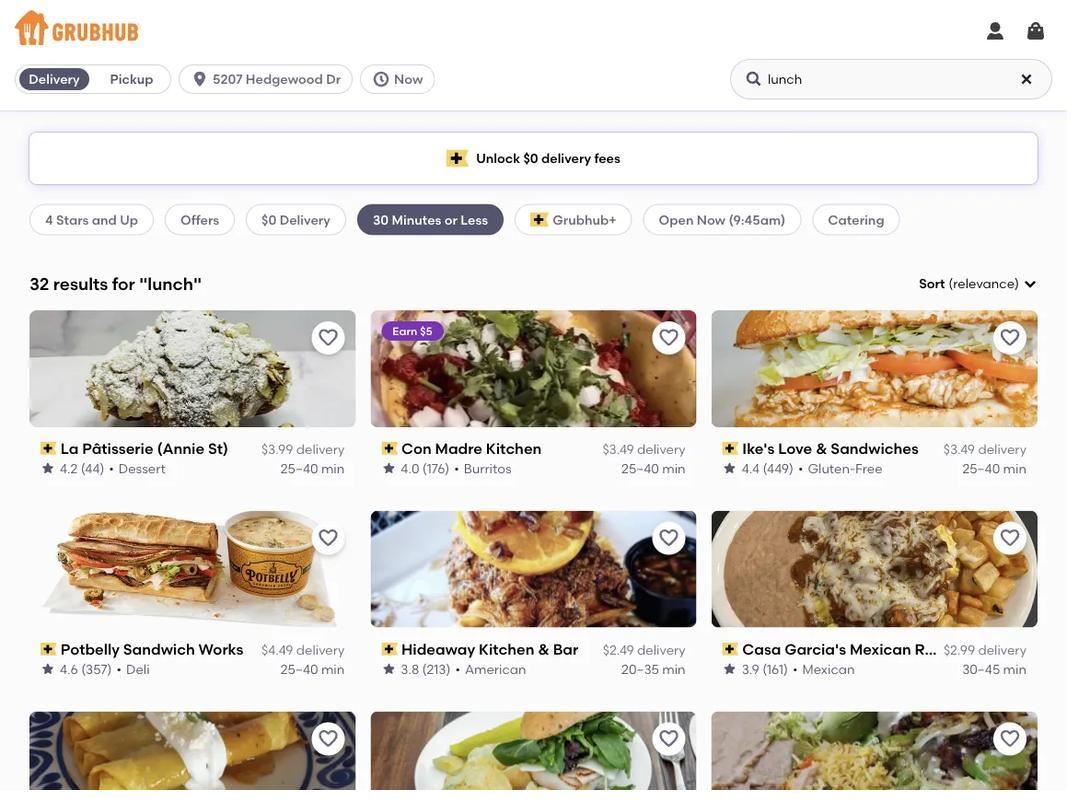 Task type: vqa. For each thing, say whether or not it's contained in the screenshot.


Task type: describe. For each thing, give the bounding box(es) containing it.
delivery for hideaway kitchen & bar
[[637, 642, 686, 658]]

hideaway
[[402, 640, 475, 658]]

)
[[1015, 276, 1020, 292]]

25–40 for potbelly sandwich works
[[281, 661, 318, 677]]

subscription pass image for casa garcia's mexican restaurant
[[723, 643, 739, 656]]

save this restaurant button for papalote taco house logo
[[312, 723, 345, 756]]

delivery for casa garcia's mexican restaurant
[[978, 642, 1027, 658]]

(161)
[[763, 661, 788, 677]]

4.6 (357)
[[60, 661, 112, 677]]

$0 delivery
[[262, 212, 331, 227]]

$4.49 delivery
[[262, 642, 345, 658]]

madre
[[435, 440, 483, 458]]

0 vertical spatial kitchen
[[486, 440, 542, 458]]

star icon image for la pâtisserie (annie st)
[[41, 461, 55, 476]]

• for garcia's
[[793, 661, 798, 677]]

sandwiches
[[831, 440, 919, 458]]

for
[[112, 274, 135, 294]]

(449)
[[763, 460, 794, 476]]

save this restaurant image for 'taqueria arandas 2 logo'
[[999, 728, 1021, 750]]

star icon image for casa garcia's mexican restaurant
[[723, 662, 737, 676]]

30–45 min
[[963, 661, 1027, 677]]

delivery for ike's love & sandwiches
[[978, 442, 1027, 457]]

• american
[[455, 661, 526, 677]]

potbelly
[[60, 640, 120, 658]]

subscription pass image for hideaway kitchen & bar
[[382, 643, 398, 656]]

casa
[[743, 640, 781, 658]]

25–40 min for con madre kitchen
[[622, 460, 686, 476]]

(176)
[[423, 460, 450, 476]]

30–45
[[963, 661, 1000, 677]]

• for pâtisserie
[[109, 460, 114, 476]]

0 vertical spatial mexican
[[850, 640, 912, 658]]

open now (9:45am)
[[659, 212, 786, 227]]

25–40 for la pâtisserie (annie st)
[[281, 460, 318, 476]]

3.9
[[742, 661, 760, 677]]

la pâtisserie (annie st)
[[60, 440, 228, 458]]

4.4 (449)
[[742, 460, 794, 476]]

ike's love & sandwiches logo image
[[712, 310, 1038, 427]]

save this restaurant button for casa garcia's mexican restaurant logo
[[994, 522, 1027, 555]]

pâtisserie
[[82, 440, 153, 458]]

casa garcia's mexican restaurant
[[743, 640, 996, 658]]

30
[[373, 212, 389, 227]]

save this restaurant image for casa garcia's mexican restaurant
[[999, 527, 1021, 550]]

potbelly sandwich works logo image
[[30, 511, 356, 628]]

restaurant
[[915, 640, 996, 658]]

delivery for la pâtisserie (annie st)
[[296, 442, 345, 457]]

save this restaurant button for 'taqueria arandas 2 logo'
[[994, 723, 1027, 756]]

25–40 min for ike's love & sandwiches
[[963, 460, 1027, 476]]

(9:45am)
[[729, 212, 786, 227]]

papalote taco house logo image
[[29, 712, 356, 790]]

save this restaurant image for papalote taco house logo
[[317, 728, 339, 750]]

results
[[53, 274, 108, 294]]

3.8
[[401, 661, 419, 677]]

hedgewood
[[246, 71, 323, 87]]

st)
[[208, 440, 228, 458]]

deli
[[126, 661, 150, 677]]

• mexican
[[793, 661, 855, 677]]

subscription pass image for ike's love & sandwiches
[[723, 442, 739, 455]]

1 vertical spatial mexican
[[803, 661, 855, 677]]

unlock
[[476, 150, 520, 166]]

svg image inside now button
[[372, 70, 391, 88]]

4
[[45, 212, 53, 227]]

min for la pâtisserie (annie st)
[[321, 460, 345, 476]]

• for love
[[798, 460, 803, 476]]

hideaway kitchen & bar
[[402, 640, 579, 658]]

(annie
[[157, 440, 205, 458]]

love
[[778, 440, 813, 458]]

4.0 (176)
[[401, 460, 450, 476]]

$4.49
[[262, 642, 293, 658]]

5207 hedgewood dr
[[213, 71, 341, 87]]

25–40 min for la pâtisserie (annie st)
[[281, 460, 345, 476]]

hideaway kitchen & bar logo image
[[371, 511, 697, 628]]

taqueria arandas 2 logo image
[[712, 712, 1038, 790]]

save this restaurant button for 'the hive logo'
[[653, 723, 686, 756]]

bar
[[553, 640, 579, 658]]

& for bar
[[538, 640, 550, 658]]

up
[[120, 212, 138, 227]]

svg image inside the 5207 hedgewood dr button
[[191, 70, 209, 88]]

subscription pass image for potbelly sandwich works
[[41, 643, 57, 656]]

• for kitchen
[[455, 661, 460, 677]]

grubhub+
[[553, 212, 617, 227]]

svg image inside field
[[1023, 276, 1038, 291]]

or
[[445, 212, 458, 227]]

min for ike's love & sandwiches
[[1003, 460, 1027, 476]]

the hive logo image
[[371, 712, 697, 790]]

• dessert
[[109, 460, 165, 476]]

dr
[[326, 71, 341, 87]]

delivery for potbelly sandwich works
[[296, 642, 345, 658]]

con madre kitchen logo image
[[371, 310, 697, 427]]

subscription pass image for con madre kitchen
[[382, 442, 398, 455]]

20–35 min
[[622, 661, 686, 677]]

gluten-
[[808, 460, 856, 476]]

burritos
[[464, 460, 512, 476]]

free
[[856, 460, 883, 476]]

25–40 for ike's love & sandwiches
[[963, 460, 1000, 476]]

and
[[92, 212, 117, 227]]

$3.49 delivery for ike's love & sandwiches
[[944, 442, 1027, 457]]

star icon image for potbelly sandwich works
[[41, 662, 55, 676]]

offers
[[181, 212, 219, 227]]

now inside button
[[394, 71, 423, 87]]

25–40 min for potbelly sandwich works
[[281, 661, 345, 677]]

4.6
[[60, 661, 78, 677]]

minutes
[[392, 212, 442, 227]]

min for casa garcia's mexican restaurant
[[1003, 661, 1027, 677]]

sort ( relevance )
[[919, 276, 1020, 292]]

(
[[949, 276, 953, 292]]

• deli
[[117, 661, 150, 677]]

american
[[465, 661, 526, 677]]

min for con madre kitchen
[[662, 460, 686, 476]]

earn $5
[[393, 324, 433, 337]]

20–35
[[622, 661, 659, 677]]



Task type: locate. For each thing, give the bounding box(es) containing it.
grubhub plus flag logo image left grubhub+ in the top right of the page
[[531, 212, 549, 227]]

ike's love & sandwiches
[[743, 440, 919, 458]]

4.0
[[401, 460, 419, 476]]

star icon image
[[41, 461, 55, 476], [382, 461, 396, 476], [723, 461, 737, 476], [41, 662, 55, 676], [382, 662, 396, 676], [723, 662, 737, 676]]

main navigation navigation
[[0, 0, 1067, 111]]

1 horizontal spatial now
[[697, 212, 726, 227]]

3.9 (161)
[[742, 661, 788, 677]]

$0 right offers
[[262, 212, 277, 227]]

& left "bar"
[[538, 640, 550, 658]]

grubhub plus flag logo image for grubhub+
[[531, 212, 549, 227]]

less
[[461, 212, 488, 227]]

save this restaurant image for hideaway kitchen & bar
[[658, 527, 680, 550]]

(357)
[[81, 661, 112, 677]]

Search for food, convenience, alcohol... search field
[[730, 59, 1053, 99]]

earn
[[393, 324, 418, 337]]

$2.49 delivery
[[603, 642, 686, 658]]

1 vertical spatial now
[[697, 212, 726, 227]]

delivery for con madre kitchen
[[637, 442, 686, 457]]

fees
[[594, 150, 621, 166]]

relevance
[[953, 276, 1015, 292]]

1 $3.49 from the left
[[603, 442, 634, 457]]

subscription pass image left con at left
[[382, 442, 398, 455]]

$2.99 delivery
[[944, 642, 1027, 658]]

$3.99
[[261, 442, 293, 457]]

4.4
[[742, 460, 760, 476]]

& up gluten-
[[816, 440, 828, 458]]

0 horizontal spatial grubhub plus flag logo image
[[447, 150, 469, 167]]

4.2 (44)
[[60, 460, 104, 476]]

subscription pass image
[[382, 442, 398, 455], [723, 643, 739, 656]]

subscription pass image left la
[[41, 442, 57, 455]]

1 vertical spatial delivery
[[280, 212, 331, 227]]

save this restaurant button for la pâtisserie (annie st) logo
[[312, 321, 345, 354]]

pickup
[[110, 71, 153, 87]]

$2.49
[[603, 642, 634, 658]]

$3.49
[[603, 442, 634, 457], [944, 442, 975, 457]]

(213)
[[422, 661, 451, 677]]

star icon image left 4.0 on the bottom of page
[[382, 461, 396, 476]]

dessert
[[119, 460, 165, 476]]

none field containing sort
[[919, 274, 1038, 293]]

1 vertical spatial &
[[538, 640, 550, 658]]

1 horizontal spatial $3.49 delivery
[[944, 442, 1027, 457]]

0 horizontal spatial $0
[[262, 212, 277, 227]]

subscription pass image left potbelly
[[41, 643, 57, 656]]

(44)
[[81, 460, 104, 476]]

con madre kitchen
[[402, 440, 542, 458]]

2 $3.49 from the left
[[944, 442, 975, 457]]

save this restaurant image
[[658, 327, 680, 349], [999, 327, 1021, 349], [658, 527, 680, 550], [999, 527, 1021, 550], [658, 728, 680, 750]]

5207 hedgewood dr button
[[179, 64, 360, 94]]

"lunch"
[[139, 274, 202, 294]]

catering
[[828, 212, 885, 227]]

0 horizontal spatial subscription pass image
[[382, 442, 398, 455]]

$3.99 delivery
[[261, 442, 345, 457]]

garcia's
[[785, 640, 846, 658]]

save this restaurant button for ike's love & sandwiches logo
[[994, 321, 1027, 354]]

25–40 for con madre kitchen
[[622, 460, 659, 476]]

2 $3.49 delivery from the left
[[944, 442, 1027, 457]]

star icon image for con madre kitchen
[[382, 461, 396, 476]]

star icon image for hideaway kitchen & bar
[[382, 662, 396, 676]]

• right (213)
[[455, 661, 460, 677]]

1 horizontal spatial $0
[[524, 150, 538, 166]]

star icon image left 3.9
[[723, 662, 737, 676]]

$3.49 for ike's love & sandwiches
[[944, 442, 975, 457]]

save this restaurant image for potbelly sandwich works logo
[[317, 527, 339, 550]]

subscription pass image
[[41, 442, 57, 455], [723, 442, 739, 455], [41, 643, 57, 656], [382, 643, 398, 656]]

32
[[29, 274, 49, 294]]

• down love
[[798, 460, 803, 476]]

sandwich
[[123, 640, 195, 658]]

stars
[[56, 212, 89, 227]]

0 vertical spatial grubhub plus flag logo image
[[447, 150, 469, 167]]

mexican up • mexican
[[850, 640, 912, 658]]

0 vertical spatial $0
[[524, 150, 538, 166]]

save this restaurant button for potbelly sandwich works logo
[[312, 522, 345, 555]]

• right (44) in the bottom of the page
[[109, 460, 114, 476]]

30 minutes or less
[[373, 212, 488, 227]]

1 vertical spatial grubhub plus flag logo image
[[531, 212, 549, 227]]

• burritos
[[454, 460, 512, 476]]

delivery button
[[16, 64, 93, 94]]

1 horizontal spatial &
[[816, 440, 828, 458]]

& for sandwiches
[[816, 440, 828, 458]]

1 horizontal spatial grubhub plus flag logo image
[[531, 212, 549, 227]]

subscription pass image left ike's
[[723, 442, 739, 455]]

svg image
[[745, 70, 763, 88], [1020, 72, 1034, 87], [1023, 276, 1038, 291]]

unlock $0 delivery fees
[[476, 150, 621, 166]]

0 vertical spatial &
[[816, 440, 828, 458]]

star icon image for ike's love & sandwiches
[[723, 461, 737, 476]]

• right (161)
[[793, 661, 798, 677]]

25–40 min
[[281, 460, 345, 476], [622, 460, 686, 476], [963, 460, 1027, 476], [281, 661, 345, 677]]

kitchen up american
[[479, 640, 535, 658]]

0 horizontal spatial now
[[394, 71, 423, 87]]

0 vertical spatial now
[[394, 71, 423, 87]]

mexican
[[850, 640, 912, 658], [803, 661, 855, 677]]

grubhub plus flag logo image
[[447, 150, 469, 167], [531, 212, 549, 227]]

delivery left 30
[[280, 212, 331, 227]]

4.2
[[60, 460, 78, 476]]

mexican down garcia's
[[803, 661, 855, 677]]

• for sandwich
[[117, 661, 122, 677]]

save this restaurant image for la pâtisserie (annie st) logo
[[317, 327, 339, 349]]

4 stars and up
[[45, 212, 138, 227]]

grubhub plus flag logo image left 'unlock'
[[447, 150, 469, 167]]

la
[[60, 440, 79, 458]]

subscription pass image left casa
[[723, 643, 739, 656]]

ike's
[[743, 440, 775, 458]]

•
[[109, 460, 114, 476], [454, 460, 459, 476], [798, 460, 803, 476], [117, 661, 122, 677], [455, 661, 460, 677], [793, 661, 798, 677]]

$3.49 delivery for con madre kitchen
[[603, 442, 686, 457]]

save this restaurant button for hideaway kitchen & bar logo at the bottom
[[653, 522, 686, 555]]

0 horizontal spatial &
[[538, 640, 550, 658]]

save this restaurant image
[[317, 327, 339, 349], [317, 527, 339, 550], [317, 728, 339, 750], [999, 728, 1021, 750]]

casa garcia's mexican restaurant logo image
[[712, 511, 1038, 628]]

potbelly sandwich works
[[60, 640, 243, 658]]

1 horizontal spatial subscription pass image
[[723, 643, 739, 656]]

delivery left pickup
[[29, 71, 80, 87]]

subscription pass image left hideaway
[[382, 643, 398, 656]]

star icon image left 3.8
[[382, 662, 396, 676]]

works
[[199, 640, 243, 658]]

• for madre
[[454, 460, 459, 476]]

con
[[402, 440, 432, 458]]

0 vertical spatial delivery
[[29, 71, 80, 87]]

• left deli
[[117, 661, 122, 677]]

• gluten-free
[[798, 460, 883, 476]]

min for hideaway kitchen & bar
[[662, 661, 686, 677]]

1 vertical spatial subscription pass image
[[723, 643, 739, 656]]

subscription pass image for la pâtisserie (annie st)
[[41, 442, 57, 455]]

32 results for "lunch"
[[29, 274, 202, 294]]

kitchen up burritos
[[486, 440, 542, 458]]

star icon image left 4.6
[[41, 662, 55, 676]]

25–40
[[281, 460, 318, 476], [622, 460, 659, 476], [963, 460, 1000, 476], [281, 661, 318, 677]]

star icon image left 4.4
[[723, 461, 737, 476]]

delivery inside button
[[29, 71, 80, 87]]

la pâtisserie (annie st) logo image
[[29, 310, 356, 427]]

1 $3.49 delivery from the left
[[603, 442, 686, 457]]

1 vertical spatial kitchen
[[479, 640, 535, 658]]

1 vertical spatial $0
[[262, 212, 277, 227]]

svg image
[[985, 20, 1007, 42], [1025, 20, 1047, 42], [191, 70, 209, 88], [372, 70, 391, 88]]

1 horizontal spatial delivery
[[280, 212, 331, 227]]

grubhub plus flag logo image for unlock $0 delivery fees
[[447, 150, 469, 167]]

delivery
[[29, 71, 80, 87], [280, 212, 331, 227]]

1 horizontal spatial $3.49
[[944, 442, 975, 457]]

• down madre
[[454, 460, 459, 476]]

0 vertical spatial subscription pass image
[[382, 442, 398, 455]]

star icon image left '4.2'
[[41, 461, 55, 476]]

$3.49 for con madre kitchen
[[603, 442, 634, 457]]

now
[[394, 71, 423, 87], [697, 212, 726, 227]]

now right dr
[[394, 71, 423, 87]]

None field
[[919, 274, 1038, 293]]

0 horizontal spatial delivery
[[29, 71, 80, 87]]

$0 right 'unlock'
[[524, 150, 538, 166]]

0 horizontal spatial $3.49 delivery
[[603, 442, 686, 457]]

$2.99
[[944, 642, 975, 658]]

pickup button
[[93, 64, 170, 94]]

open
[[659, 212, 694, 227]]

3.8 (213)
[[401, 661, 451, 677]]

now button
[[360, 64, 442, 94]]

$5
[[420, 324, 433, 337]]

$3.49 delivery
[[603, 442, 686, 457], [944, 442, 1027, 457]]

$0
[[524, 150, 538, 166], [262, 212, 277, 227]]

min
[[321, 460, 345, 476], [662, 460, 686, 476], [1003, 460, 1027, 476], [321, 661, 345, 677], [662, 661, 686, 677], [1003, 661, 1027, 677]]

5207
[[213, 71, 243, 87]]

now right open
[[697, 212, 726, 227]]

min for potbelly sandwich works
[[321, 661, 345, 677]]

sort
[[919, 276, 945, 292]]

0 horizontal spatial $3.49
[[603, 442, 634, 457]]

save this restaurant image for ike's love & sandwiches
[[999, 327, 1021, 349]]



